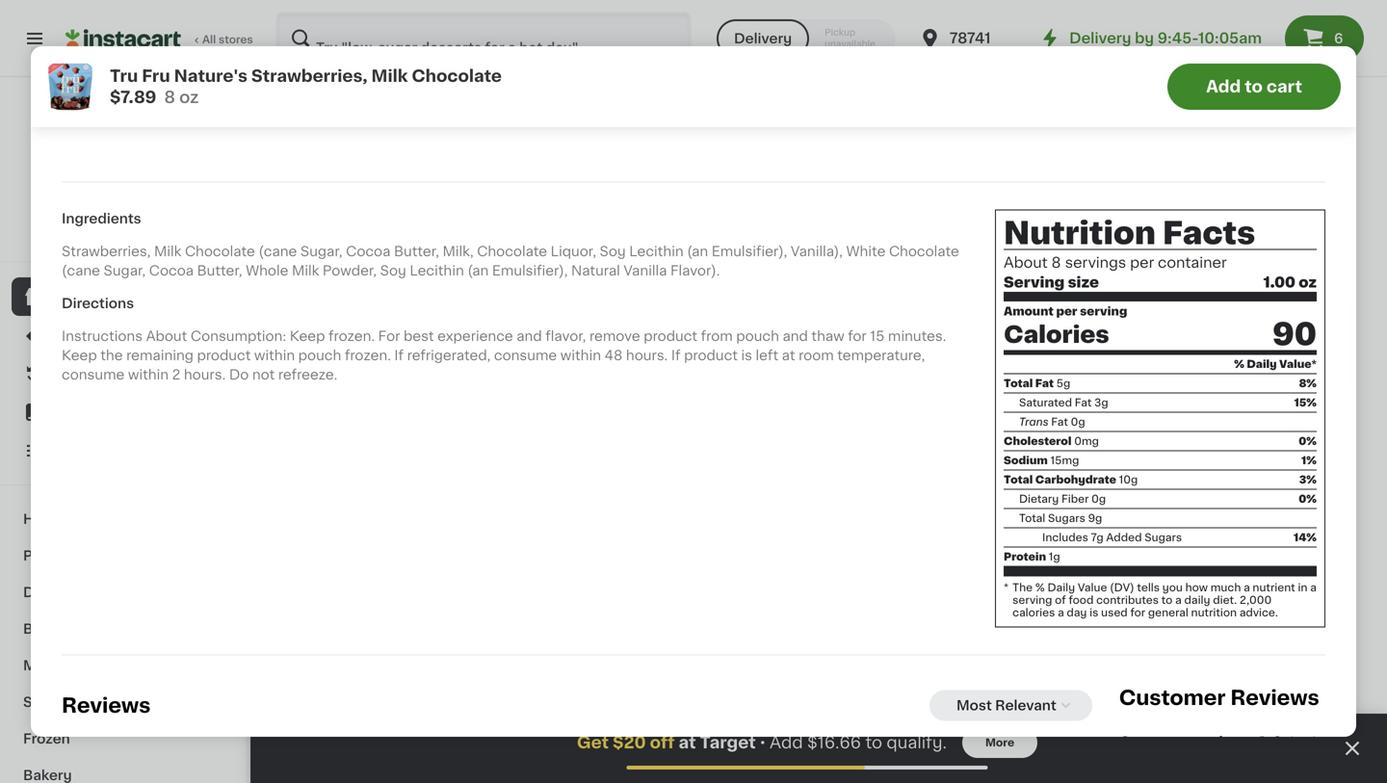 Task type: locate. For each thing, give the bounding box(es) containing it.
more inside button
[[986, 738, 1015, 748]]

0 horizontal spatial pouch
[[298, 349, 341, 362]]

5g
[[1057, 378, 1071, 389]]

0 vertical spatial butter,
[[394, 245, 439, 258]]

view inside view pricing policy 100% satisfaction guarantee
[[65, 214, 92, 225]]

emulsifier), down "liquor,"
[[492, 264, 568, 278]]

reviews up frozen link
[[62, 695, 151, 716]]

1 vertical spatial about
[[146, 330, 187, 343]]

free
[[691, 362, 715, 373], [1049, 362, 1074, 373]]

good inside good & gather purified drinking water
[[289, 12, 327, 25]]

per for amount
[[1056, 306, 1078, 317]]

total down dietary
[[1019, 513, 1046, 523]]

at inside instructions about consumption: keep frozen. for best experience and flavor, remove product from pouch and thaw for 15 minutes. keep the remaining product within pouch frozen. if refrigerated, consume within 48 hours. if product is left at room temperature, consume within 2 hours. do not refreeze.
[[782, 349, 795, 362]]

1 horizontal spatial at
[[782, 349, 795, 362]]

1 vertical spatial consume
[[62, 368, 125, 382]]

good & gather mexican-style monterey jack, cheddar, queso quesadilla & asadero classic cheeses
[[1185, 12, 1330, 121]]

sodium 15mg
[[1004, 455, 1079, 466]]

sugar, up powder,
[[300, 245, 343, 258]]

0 vertical spatial for
[[848, 330, 867, 343]]

2 good from the left
[[1185, 12, 1223, 25]]

bakery
[[23, 769, 72, 782]]

0 horizontal spatial in
[[1237, 88, 1247, 99]]

2 horizontal spatial to
[[1245, 79, 1263, 95]]

1 horizontal spatial %
[[1234, 359, 1245, 369]]

emulsifier), up flavor).
[[712, 245, 787, 258]]

butter, left milk,
[[394, 245, 439, 258]]

oz right 1.00
[[1299, 275, 1317, 289]]

0 horizontal spatial sugars
[[1048, 513, 1086, 523]]

product group
[[289, 210, 453, 459], [468, 210, 632, 517], [647, 210, 811, 497], [827, 210, 990, 555], [1006, 210, 1170, 497], [1185, 210, 1349, 499], [804, 654, 956, 783], [963, 654, 1115, 783], [1122, 654, 1274, 783]]

1 $ from the left
[[1010, 384, 1017, 395]]

sodium
[[1004, 455, 1048, 466]]

straws
[[1110, 428, 1156, 442]]

0 vertical spatial pouch
[[736, 330, 779, 343]]

0g for trans fat 0g
[[1071, 417, 1086, 427]]

0 horizontal spatial good
[[289, 12, 327, 25]]

delivery for delivery by 9:45-10:05am
[[1070, 31, 1132, 45]]

protein 1g
[[1004, 551, 1060, 562]]

1 horizontal spatial cocoa
[[346, 245, 391, 258]]

lecithin
[[629, 245, 684, 258], [410, 264, 464, 278]]

& up drinking
[[330, 12, 341, 25]]

1 vertical spatial pouch
[[298, 349, 341, 362]]

free up 5g
[[1049, 362, 1074, 373]]

1 vertical spatial white
[[846, 245, 886, 258]]

total for saturated fat 3g
[[1004, 378, 1033, 389]]

eggs
[[78, 586, 113, 599]]

is left 'left'
[[741, 349, 752, 362]]

0 horizontal spatial cocoa
[[149, 264, 194, 278]]

used
[[1101, 607, 1128, 618]]

serving down size
[[1080, 306, 1128, 317]]

lecithin down milk,
[[410, 264, 464, 278]]

nutrition
[[1191, 607, 1237, 618]]

for down contributes
[[1131, 607, 1146, 618]]

frozen
[[23, 732, 70, 746]]

reviews
[[1231, 688, 1320, 708], [62, 695, 151, 716]]

2 0% from the top
[[1299, 494, 1317, 504]]

0 horizontal spatial whole
[[246, 264, 288, 278]]

14%
[[1294, 532, 1317, 543]]

queso
[[1250, 69, 1295, 83]]

trans fat 0g
[[1019, 417, 1086, 427]]

sugar, down satisfaction
[[104, 264, 146, 278]]

a up 2,000
[[1244, 582, 1250, 593]]

meat & seafood
[[23, 659, 135, 672]]

2,000
[[1240, 595, 1272, 605]]

(an down milk,
[[468, 264, 489, 278]]

& left candy
[[77, 696, 88, 709]]

to inside button
[[1245, 79, 1263, 95]]

milk inside market pantry whole vitamin d milk
[[537, 31, 564, 44]]

product group containing 4
[[1185, 210, 1349, 499]]

gather up "water"
[[345, 12, 391, 25]]

item carousel region containing 12
[[289, 140, 1349, 563]]

serving inside * the % daily value (dv) tells you how much a nutrient in a serving of food contributes to a daily diet. 2,000 calories a day is used for general nutrition advice.
[[1013, 595, 1052, 605]]

0 vertical spatial about
[[1004, 256, 1048, 270]]

at right 'left'
[[782, 349, 795, 362]]

chocolate up minutes.
[[889, 245, 959, 258]]

gather inside good & gather mexican-style monterey jack, cheddar, queso quesadilla & asadero classic cheeses
[[1241, 12, 1287, 25]]

1 horizontal spatial lecithin
[[629, 245, 684, 258]]

sugars up includes
[[1048, 513, 1086, 523]]

1.00
[[1264, 275, 1296, 289]]

1 vertical spatial cocoa
[[346, 245, 391, 258]]

2 $ from the left
[[1189, 384, 1196, 395]]

1 vertical spatial 0%
[[1299, 494, 1317, 504]]

good inside good & gather mexican-style monterey jack, cheddar, queso quesadilla & asadero classic cheeses
[[1185, 12, 1223, 25]]

milk down pantry
[[537, 31, 564, 44]]

dietary
[[1019, 494, 1059, 504]]

0% down 3% at the right
[[1299, 494, 1317, 504]]

per for servings
[[1130, 256, 1154, 270]]

2 and from the left
[[783, 330, 808, 343]]

item carousel region
[[289, 140, 1349, 563], [788, 654, 1387, 783]]

cocoa down guarantee
[[149, 264, 194, 278]]

asadero
[[1274, 89, 1330, 102]]

good & gather purified drinking water button
[[289, 0, 453, 63]]

frozen. left for
[[329, 330, 375, 343]]

daily left value*
[[1247, 359, 1277, 369]]

0 vertical spatial consume
[[494, 349, 557, 362]]

marshmallows
[[827, 50, 924, 64]]

fat up portions
[[1075, 397, 1092, 408]]

reviews up 4.0
[[1231, 688, 1320, 708]]

gluten- for gluten-free vegan
[[1008, 362, 1050, 373]]

frozen. down for
[[345, 349, 391, 362]]

2 vertical spatial to
[[866, 735, 883, 751]]

purified
[[395, 12, 447, 25]]

1 horizontal spatial and
[[783, 330, 808, 343]]

for inside * the % daily value (dv) tells you how much a nutrient in a serving of food contributes to a daily diet. 2,000 calories a day is used for general nutrition advice.
[[1131, 607, 1146, 618]]

oz for 1.00 oz
[[1299, 275, 1317, 289]]

for left 15
[[848, 330, 867, 343]]

8 inside tru fru nature's strawberries, milk chocolate $7.89 8 oz
[[164, 89, 175, 105]]

mexican-
[[1185, 31, 1248, 44]]

much
[[1211, 582, 1241, 593]]

good up drinking
[[289, 12, 327, 25]]

total
[[1004, 378, 1033, 389], [1004, 474, 1033, 485], [1019, 513, 1046, 523]]

white right vanilla),
[[846, 245, 886, 258]]

product group containing 12
[[289, 210, 453, 459]]

$ for 4
[[1189, 384, 1196, 395]]

remaining
[[126, 349, 194, 362]]

8 down fru
[[164, 89, 175, 105]]

1 horizontal spatial (cane
[[259, 245, 297, 258]]

product down consumption:
[[197, 349, 251, 362]]

amount per serving
[[1004, 306, 1128, 317]]

frozen.
[[329, 330, 375, 343], [345, 349, 391, 362]]

save
[[1251, 469, 1277, 479]]

oz for 3.2 oz
[[1095, 43, 1107, 54]]

0 vertical spatial 0g
[[1071, 417, 1086, 427]]

protein
[[1004, 551, 1046, 562]]

1 vertical spatial %
[[1036, 582, 1045, 593]]

flavor,
[[546, 330, 586, 343]]

view down diet.
[[1217, 608, 1258, 625]]

within
[[254, 349, 295, 362], [561, 349, 601, 362], [128, 368, 169, 382]]

chocolate
[[904, 12, 974, 25], [412, 68, 502, 84], [185, 245, 255, 258], [477, 245, 547, 258], [889, 245, 959, 258]]

1 horizontal spatial emulsifier),
[[712, 245, 787, 258]]

0 horizontal spatial $
[[1010, 384, 1017, 395]]

(cane up consumption:
[[259, 245, 297, 258]]

1 vertical spatial total
[[1004, 474, 1033, 485]]

milk down guarantee
[[154, 245, 181, 258]]

gather up style
[[1241, 12, 1287, 25]]

view up 100%
[[65, 214, 92, 225]]

1 horizontal spatial serving
[[1080, 306, 1128, 317]]

1 horizontal spatial white
[[1070, 12, 1109, 25]]

0 horizontal spatial white
[[846, 245, 886, 258]]

total for dietary fiber 0g
[[1004, 474, 1033, 485]]

cocoa up powder,
[[346, 245, 391, 258]]

treatment tracker modal dialog
[[250, 714, 1387, 783]]

customer reviews
[[1119, 688, 1320, 708]]

a
[[1244, 582, 1250, 593], [1310, 582, 1317, 593], [1176, 595, 1182, 605], [1058, 607, 1064, 618]]

1 if from the left
[[394, 349, 404, 362]]

1 horizontal spatial consume
[[494, 349, 557, 362]]

view pricing policy link
[[65, 212, 180, 227]]

pricing
[[94, 214, 132, 225]]

whole inside market pantry whole vitamin d milk
[[566, 12, 609, 25]]

0 horizontal spatial hours.
[[184, 368, 226, 382]]

oz right 7
[[1015, 484, 1027, 495]]

0 vertical spatial fat
[[1036, 378, 1054, 389]]

strawberries, milk chocolate (cane sugar, cocoa butter, milk, chocolate liquor, soy lecithin (an emulsifier), vanilla), white chocolate (cane sugar, cocoa butter, whole milk powder, soy lecithin (an emulsifier), natural vanilla flavor).
[[62, 245, 959, 278]]

1 vertical spatial frozen.
[[345, 349, 391, 362]]

within down flavor,
[[561, 349, 601, 362]]

0g for dietary fiber 0g
[[1092, 494, 1106, 504]]

0 vertical spatial per
[[1130, 256, 1154, 270]]

total up saturated
[[1004, 378, 1033, 389]]

emulsifier),
[[712, 245, 787, 258], [492, 264, 568, 278]]

strawberries, down satisfaction
[[62, 245, 151, 258]]

1 free from the left
[[691, 362, 715, 373]]

if down for
[[394, 349, 404, 362]]

oz right 16
[[1199, 447, 1212, 458]]

0 horizontal spatial consume
[[62, 368, 125, 382]]

0 vertical spatial soy
[[600, 245, 626, 258]]

& up 10:05am
[[1226, 12, 1237, 25]]

again
[[97, 367, 136, 381]]

0 vertical spatial 0%
[[1299, 436, 1317, 446]]

$
[[1010, 384, 1017, 395], [1189, 384, 1196, 395]]

fat left 5g
[[1036, 378, 1054, 389]]

spend $20, save $5 see eligible items
[[1185, 469, 1293, 497]]

0 vertical spatial total
[[1004, 378, 1033, 389]]

1 horizontal spatial strawberries,
[[251, 68, 368, 84]]

2 vertical spatial fat
[[1051, 417, 1068, 427]]

chocolate up with
[[904, 12, 974, 25]]

0 horizontal spatial and
[[517, 330, 542, 343]]

strawberries, down drinking
[[251, 68, 368, 84]]

1 vertical spatial whole
[[246, 264, 288, 278]]

8 up serving size
[[1052, 256, 1061, 270]]

ingredients
[[62, 212, 141, 226]]

chocolate inside swiss miss chocolate hot cocoa mix with marshmallows
[[904, 12, 974, 25]]

swiss miss chocolate hot cocoa mix with marshmallows button
[[827, 0, 990, 82]]

1 horizontal spatial gather
[[1241, 12, 1287, 25]]

sugars
[[1048, 513, 1086, 523], [1145, 532, 1182, 543]]

% up premium
[[1234, 359, 1245, 369]]

0 vertical spatial to
[[1245, 79, 1263, 95]]

good up the mexican-
[[1185, 12, 1223, 25]]

0 vertical spatial keep
[[290, 330, 325, 343]]

keep up it
[[62, 349, 97, 362]]

in right nutrient
[[1298, 582, 1308, 593]]

at right off
[[679, 735, 696, 751]]

0% up 1%
[[1299, 436, 1317, 446]]

market pantry whole vitamin d milk button
[[468, 0, 632, 63]]

1 horizontal spatial delivery
[[1070, 31, 1132, 45]]

1 horizontal spatial add button
[[1269, 215, 1343, 250]]

tru fru nature's strawberries, milk chocolate $7.89 8 oz
[[110, 68, 502, 105]]

premium
[[1185, 409, 1246, 422]]

dairy & eggs
[[23, 586, 113, 599]]

0 horizontal spatial if
[[394, 349, 404, 362]]

free down from
[[691, 362, 715, 373]]

chocolate inside tru fru nature's strawberries, milk chocolate $7.89 8 oz
[[412, 68, 502, 84]]

0 vertical spatial serving
[[1080, 306, 1128, 317]]

view for more
[[1217, 608, 1258, 625]]

size
[[1068, 275, 1099, 289]]

2 gather from the left
[[1241, 12, 1287, 25]]

$5
[[1279, 469, 1293, 479]]

1 horizontal spatial sugar,
[[300, 245, 343, 258]]

0 vertical spatial at
[[782, 349, 795, 362]]

0 vertical spatial is
[[741, 349, 752, 362]]

0g up veggie
[[1071, 417, 1086, 427]]

and left flavor,
[[517, 330, 542, 343]]

1 horizontal spatial hours.
[[626, 349, 668, 362]]

1 and from the left
[[517, 330, 542, 343]]

cocoa up marshmallows
[[855, 31, 900, 44]]

consume down flavor,
[[494, 349, 557, 362]]

a right nutrient
[[1310, 582, 1317, 593]]

see
[[1185, 486, 1206, 497]]

1 horizontal spatial 0g
[[1092, 494, 1106, 504]]

oz for 7 oz
[[1015, 484, 1027, 495]]

customer
[[1119, 688, 1226, 708]]

soy up natural in the top of the page
[[600, 245, 626, 258]]

1 vertical spatial is
[[1090, 607, 1099, 618]]

12 button
[[289, 210, 453, 459]]

delivery inside "button"
[[734, 32, 792, 45]]

★★★★★
[[647, 30, 715, 44], [647, 30, 715, 44], [1006, 466, 1073, 480], [1006, 466, 1073, 480]]

oz down monterey on the right top
[[1195, 69, 1208, 79]]

to inside treatment tracker modal dialog
[[866, 735, 883, 751]]

strawberries, inside tru fru nature's strawberries, milk chocolate $7.89 8 oz
[[251, 68, 368, 84]]

product
[[644, 330, 698, 343], [197, 349, 251, 362], [684, 349, 738, 362]]

gluten-free button
[[647, 210, 811, 497]]

7
[[1006, 484, 1012, 495]]

thaw
[[812, 330, 845, 343]]

(cane up shop
[[62, 264, 100, 278]]

1 vertical spatial (cane
[[62, 264, 100, 278]]

(193)
[[719, 33, 745, 43]]

1 vertical spatial emulsifier),
[[492, 264, 568, 278]]

add inside add to cart button
[[1206, 79, 1241, 95]]

make life sweeter image
[[63, 0, 460, 119]]

1 horizontal spatial for
[[1131, 607, 1146, 618]]

saturated fat 3g
[[1019, 397, 1109, 408]]

the
[[100, 349, 123, 362]]

gather inside good & gather purified drinking water
[[345, 12, 391, 25]]

1 gather from the left
[[345, 12, 391, 25]]

consume down the
[[62, 368, 125, 382]]

food
[[1069, 595, 1094, 605]]

a down you
[[1176, 595, 1182, 605]]

lecithin up vanilla
[[629, 245, 684, 258]]

$ for 3
[[1010, 384, 1017, 395]]

8 down monterey on the right top
[[1185, 69, 1192, 79]]

1 horizontal spatial (an
[[687, 245, 708, 258]]

None search field
[[276, 12, 692, 66]]

vanilla
[[624, 264, 667, 278]]

added
[[1106, 532, 1142, 543]]

1 vertical spatial keep
[[62, 349, 97, 362]]

0 horizontal spatial more
[[986, 738, 1015, 748]]

(96)
[[1077, 469, 1100, 479]]

buy
[[54, 367, 81, 381]]

gluten- inside button
[[649, 362, 691, 373]]

fat down saturated fat 3g
[[1051, 417, 1068, 427]]

good
[[289, 12, 327, 25], [1185, 12, 1223, 25]]

swiss miss chocolate hot cocoa mix with marshmallows
[[827, 12, 974, 64]]

add inside treatment tracker modal dialog
[[770, 735, 803, 751]]

sugars right added
[[1145, 532, 1182, 543]]

add
[[1206, 79, 1241, 95], [1126, 226, 1154, 239], [1305, 226, 1333, 239], [770, 735, 803, 751]]

within up "not"
[[254, 349, 295, 362]]

(an
[[687, 245, 708, 258], [468, 264, 489, 278]]

fat for total
[[1036, 378, 1054, 389]]

$ inside $ 4 89
[[1189, 384, 1196, 395]]

1 vertical spatial 0g
[[1092, 494, 1106, 504]]

per down nutrition facts
[[1130, 256, 1154, 270]]

%
[[1234, 359, 1245, 369], [1036, 582, 1045, 593]]

0 vertical spatial %
[[1234, 359, 1245, 369]]

product group containing 3
[[1006, 210, 1170, 497]]

is inside * the % daily value (dv) tells you how much a nutrient in a serving of food contributes to a daily diet. 2,000 calories a day is used for general nutrition advice.
[[1090, 607, 1099, 618]]

& inside good & gather purified drinking water
[[330, 12, 341, 25]]

serving up calories
[[1013, 595, 1052, 605]]

chocolate right milk,
[[477, 245, 547, 258]]

1 vertical spatial butter,
[[197, 264, 242, 278]]

$ inside "$ 3 99"
[[1010, 384, 1017, 395]]

milk inside tru fru nature's strawberries, milk chocolate $7.89 8 oz
[[371, 68, 408, 84]]

more down most relevant
[[986, 738, 1015, 748]]

strawberries, inside the strawberries, milk chocolate (cane sugar, cocoa butter, milk, chocolate liquor, soy lecithin (an emulsifier), vanilla), white chocolate (cane sugar, cocoa butter, whole milk powder, soy lecithin (an emulsifier), natural vanilla flavor).
[[62, 245, 151, 258]]

2 horizontal spatial cocoa
[[855, 31, 900, 44]]

add button up servings per container
[[1089, 215, 1164, 250]]

0 horizontal spatial daily
[[1048, 582, 1075, 593]]

oz inside premium original saltine crackers 16 oz
[[1199, 447, 1212, 458]]

gather for drinking
[[345, 12, 391, 25]]

gluten-free
[[649, 362, 715, 373]]

free for gluten-free
[[691, 362, 715, 373]]

more down nutrient
[[1262, 608, 1305, 625]]

view inside view more link
[[1217, 608, 1258, 625]]

salt
[[1035, 448, 1061, 461]]

& for good & gather purified drinking water
[[330, 12, 341, 25]]

delivery for delivery
[[734, 32, 792, 45]]

pouch up the refreeze.
[[298, 349, 341, 362]]

about up remaining
[[146, 330, 187, 343]]

1 vertical spatial lecithin
[[410, 264, 464, 278]]

1 vertical spatial at
[[679, 735, 696, 751]]

2 vertical spatial cocoa
[[149, 264, 194, 278]]

free inside button
[[691, 362, 715, 373]]

about up serving
[[1004, 256, 1048, 270]]

$ 3 99
[[1010, 383, 1047, 404]]

0 horizontal spatial gather
[[345, 12, 391, 25]]

1 gluten- from the left
[[649, 362, 691, 373]]

$ left 89
[[1189, 384, 1196, 395]]

per up "calories"
[[1056, 306, 1078, 317]]

0 horizontal spatial reviews
[[62, 695, 151, 716]]

1 horizontal spatial $
[[1189, 384, 1196, 395]]

milk down "water"
[[371, 68, 408, 84]]

liquid i.v. fueling life's adventures image
[[305, 595, 349, 638]]

whole up consumption:
[[246, 264, 288, 278]]

0% for dietary fiber 0g
[[1299, 494, 1317, 504]]

0mg
[[1074, 436, 1099, 446]]

0 horizontal spatial gluten-
[[649, 362, 691, 373]]

oz down nature's
[[179, 89, 199, 105]]

0 horizontal spatial view
[[65, 214, 92, 225]]

chocolate down guarantee
[[185, 245, 255, 258]]

keep up the refreeze.
[[290, 330, 325, 343]]

0 horizontal spatial is
[[741, 349, 752, 362]]

items
[[1251, 486, 1281, 497]]

whole right pantry
[[566, 12, 609, 25]]

gluten- up total fat 5g
[[1008, 362, 1050, 373]]

1 vertical spatial for
[[1131, 607, 1146, 618]]

jack,
[[1254, 50, 1290, 64]]

1 horizontal spatial if
[[671, 349, 681, 362]]

beverages link
[[12, 611, 234, 647]]

1 vertical spatial soy
[[380, 264, 406, 278]]

left
[[756, 349, 779, 362]]

2 free from the left
[[1049, 362, 1074, 373]]

7 oz
[[1006, 484, 1027, 495]]

1 horizontal spatial whole
[[566, 12, 609, 25]]

servings
[[1065, 256, 1127, 270]]

gluten- right "48"
[[649, 362, 691, 373]]

butter, down guarantee
[[197, 264, 242, 278]]

& right meat
[[62, 659, 73, 672]]

0 horizontal spatial for
[[848, 330, 867, 343]]

1 good from the left
[[289, 12, 327, 25]]

1 0% from the top
[[1299, 436, 1317, 446]]

0 horizontal spatial serving
[[1013, 595, 1052, 605]]

0 vertical spatial daily
[[1247, 359, 1277, 369]]

2 gluten- from the left
[[1008, 362, 1050, 373]]

white up radiant
[[1070, 12, 1109, 25]]

$ left 99 at the right of page
[[1010, 384, 1017, 395]]

& for good & gather mexican-style monterey jack, cheddar, queso quesadilla & asadero classic cheeses
[[1226, 12, 1237, 25]]



Task type: describe. For each thing, give the bounding box(es) containing it.
dairy & eggs link
[[12, 574, 234, 611]]

3
[[1017, 383, 1030, 404]]

0 vertical spatial in
[[1237, 88, 1247, 99]]

3g
[[1095, 397, 1109, 408]]

12
[[300, 383, 322, 404]]

1 horizontal spatial daily
[[1247, 359, 1277, 369]]

crackers
[[1235, 428, 1295, 442]]

0 vertical spatial sugars
[[1048, 513, 1086, 523]]

1%
[[1302, 455, 1317, 466]]

to inside * the % daily value (dv) tells you how much a nutrient in a serving of food contributes to a daily diet. 2,000 calories a day is used for general nutrition advice.
[[1162, 595, 1173, 605]]

8 oz
[[1185, 69, 1208, 79]]

you
[[1163, 582, 1183, 593]]

(49)
[[1287, 736, 1319, 751]]

satisfaction
[[81, 234, 146, 244]]

not
[[252, 368, 275, 382]]

7g
[[1091, 532, 1104, 543]]

fat for saturated
[[1075, 397, 1092, 408]]

0 vertical spatial sugar,
[[300, 245, 343, 258]]

1 horizontal spatial keep
[[290, 330, 325, 343]]

oz inside tru fru nature's strawberries, milk chocolate $7.89 8 oz
[[179, 89, 199, 105]]

service type group
[[717, 19, 896, 58]]

gather for style
[[1241, 12, 1287, 25]]

calories
[[1013, 607, 1055, 618]]

2 add button from the left
[[1269, 215, 1343, 250]]

with
[[931, 31, 962, 44]]

nutrition
[[1004, 218, 1156, 249]]

1 horizontal spatial within
[[254, 349, 295, 362]]

tape,
[[699, 12, 735, 25]]

rating:
[[1194, 735, 1251, 751]]

about inside instructions about consumption: keep frozen. for best experience and flavor, remove product from pouch and thaw for 15 minutes. keep the remaining product within pouch frozen. if refrigerated, consume within 48 hours. if product is left at room temperature, consume within 2 hours. do not refreeze.
[[146, 330, 187, 343]]

milk left powder,
[[292, 264, 319, 278]]

2 horizontal spatial within
[[561, 349, 601, 362]]

instacart logo image
[[66, 27, 181, 50]]

& for dairy & eggs
[[64, 586, 75, 599]]

view for pricing
[[65, 214, 92, 225]]

serving size
[[1004, 275, 1099, 289]]

miss
[[869, 12, 900, 25]]

hot
[[827, 31, 852, 44]]

a down the of
[[1058, 607, 1064, 618]]

free for gluten-free vegan
[[1049, 362, 1074, 373]]

1 horizontal spatial reviews
[[1231, 688, 1320, 708]]

facts
[[1163, 218, 1256, 249]]

1 horizontal spatial pouch
[[736, 330, 779, 343]]

scotch tape, gift-wrap
[[647, 12, 805, 25]]

calories
[[1004, 323, 1110, 346]]

2 vertical spatial total
[[1019, 513, 1046, 523]]

2
[[172, 368, 180, 382]]

dietary fiber 0g
[[1019, 494, 1106, 504]]

original
[[1249, 409, 1301, 422]]

6 button
[[1285, 15, 1364, 62]]

trans
[[1019, 417, 1049, 427]]

fru
[[142, 68, 170, 84]]

quesadilla
[[1185, 89, 1257, 102]]

0 vertical spatial hours.
[[626, 349, 668, 362]]

how
[[1186, 582, 1208, 593]]

d
[[523, 31, 533, 44]]

in inside * the % daily value (dv) tells you how much a nutrient in a serving of food contributes to a daily diet. 2,000 calories a day is used for general nutrition advice.
[[1298, 582, 1308, 593]]

for
[[378, 330, 400, 343]]

deals link
[[12, 316, 234, 355]]

at inside dialog
[[679, 735, 696, 751]]

1 horizontal spatial soy
[[600, 245, 626, 258]]

stock
[[1250, 88, 1280, 99]]

more button
[[962, 727, 1038, 758]]

for inside instructions about consumption: keep frozen. for best experience and flavor, remove product from pouch and thaw for 15 minutes. keep the remaining product within pouch frozen. if refrigerated, consume within 48 hours. if product is left at room temperature, consume within 2 hours. do not refreeze.
[[848, 330, 867, 343]]

add to cart button
[[1168, 64, 1341, 110]]

3%
[[1300, 474, 1317, 485]]

beverages
[[23, 622, 97, 636]]

is inside instructions about consumption: keep frozen. for best experience and flavor, remove product from pouch and thaw for 15 minutes. keep the remaining product within pouch frozen. if refrigerated, consume within 48 hours. if product is left at room temperature, consume within 2 hours. do not refreeze.
[[741, 349, 752, 362]]

0 vertical spatial (cane
[[259, 245, 297, 258]]

daily inside * the % daily value (dv) tells you how much a nutrient in a serving of food contributes to a daily diet. 2,000 calories a day is used for general nutrition advice.
[[1048, 582, 1075, 593]]

good for good & gather mexican-style monterey jack, cheddar, queso quesadilla & asadero classic cheeses
[[1185, 12, 1223, 25]]

serving
[[1004, 275, 1065, 289]]

1 add button from the left
[[1089, 215, 1164, 250]]

eligible
[[1208, 486, 1248, 497]]

3.2
[[1075, 43, 1092, 54]]

1 vertical spatial sugars
[[1145, 532, 1182, 543]]

target logo image
[[80, 100, 165, 185]]

% daily value*
[[1234, 359, 1317, 369]]

4.0
[[1255, 735, 1284, 751]]

scotch
[[647, 12, 696, 25]]

% inside * the % daily value (dv) tells you how much a nutrient in a serving of food contributes to a daily diet. 2,000 calories a day is used for general nutrition advice.
[[1036, 582, 1045, 593]]

contributes
[[1097, 595, 1159, 605]]

servings per container
[[1065, 256, 1227, 270]]

all stores
[[202, 34, 253, 45]]

10:05am
[[1199, 31, 1262, 45]]

container
[[1158, 256, 1227, 270]]

fat for trans
[[1051, 417, 1068, 427]]

0 horizontal spatial keep
[[62, 349, 97, 362]]

value
[[1078, 582, 1107, 593]]

consumption:
[[191, 330, 286, 343]]

gift-
[[738, 12, 770, 25]]

diet.
[[1213, 595, 1237, 605]]

0 horizontal spatial soy
[[380, 264, 406, 278]]

fiber
[[1062, 494, 1089, 504]]

meat
[[23, 659, 59, 672]]

includes
[[1042, 532, 1089, 543]]

nutrient
[[1253, 582, 1296, 593]]

gluten- for gluten-free
[[649, 362, 691, 373]]

2 horizontal spatial 8
[[1185, 69, 1192, 79]]

radiant
[[1077, 31, 1129, 44]]

0 horizontal spatial emulsifier),
[[492, 264, 568, 278]]

$12.99 original price: $14.99 element
[[289, 381, 453, 406]]

0 vertical spatial emulsifier),
[[712, 245, 787, 258]]

sea
[[1006, 448, 1031, 461]]

total fat 5g
[[1004, 378, 1071, 389]]

advice.
[[1240, 607, 1278, 618]]

oz for 8 oz
[[1195, 69, 1208, 79]]

refreeze.
[[278, 368, 337, 382]]

1 vertical spatial sugar,
[[104, 264, 146, 278]]

policy
[[135, 214, 169, 225]]

powder,
[[323, 264, 377, 278]]

white inside the strawberries, milk chocolate (cane sugar, cocoa butter, milk, chocolate liquor, soy lecithin (an emulsifier), vanilla), white chocolate (cane sugar, cocoa butter, whole milk powder, soy lecithin (an emulsifier), natural vanilla flavor).
[[846, 245, 886, 258]]

2 vertical spatial 8
[[1052, 256, 1061, 270]]

1 vertical spatial (an
[[468, 264, 489, 278]]

0 horizontal spatial (cane
[[62, 264, 100, 278]]

& up cheeses
[[1260, 89, 1271, 102]]

deals
[[54, 329, 94, 342]]

cocoa inside swiss miss chocolate hot cocoa mix with marshmallows
[[855, 31, 900, 44]]

89
[[1212, 384, 1227, 395]]

0% for cholesterol 0mg
[[1299, 436, 1317, 446]]

remove
[[590, 330, 640, 343]]

0 vertical spatial lecithin
[[629, 245, 684, 258]]

0 horizontal spatial lecithin
[[410, 264, 464, 278]]

milk,
[[443, 245, 474, 258]]

100% satisfaction guarantee button
[[30, 227, 216, 247]]

whole inside the strawberries, milk chocolate (cane sugar, cocoa butter, milk, chocolate liquor, soy lecithin (an emulsifier), vanilla), white chocolate (cane sugar, cocoa butter, whole milk powder, soy lecithin (an emulsifier), natural vanilla flavor).
[[246, 264, 288, 278]]

product group containing gluten-free
[[647, 210, 811, 497]]

total carbohydrate 10g
[[1004, 474, 1138, 485]]

& for meat & seafood
[[62, 659, 73, 672]]

vitamin
[[468, 31, 519, 44]]

market pantry whole vitamin d milk
[[468, 12, 609, 44]]

classic
[[1185, 108, 1234, 121]]

0 vertical spatial frozen.
[[329, 330, 375, 343]]

tru
[[110, 68, 138, 84]]

0 vertical spatial (an
[[687, 245, 708, 258]]

1 horizontal spatial about
[[1004, 256, 1048, 270]]

2 if from the left
[[671, 349, 681, 362]]

vanilla),
[[791, 245, 843, 258]]

good for good & gather purified drinking water
[[289, 12, 327, 25]]

100%
[[49, 234, 78, 244]]

90
[[1273, 319, 1317, 350]]

1 vertical spatial item carousel region
[[788, 654, 1387, 783]]

0 horizontal spatial within
[[128, 368, 169, 382]]

& for snacks & candy
[[77, 696, 88, 709]]

$20,
[[1225, 469, 1249, 479]]

about 8
[[1004, 256, 1061, 270]]

all
[[202, 34, 216, 45]]

product up the gluten-free
[[644, 330, 698, 343]]

saltine
[[1185, 428, 1231, 442]]

0 vertical spatial more
[[1262, 608, 1305, 625]]

product down from
[[684, 349, 738, 362]]

most relevant button
[[930, 690, 1092, 721]]

white inside 'crest 3d white advanced radiant mint, toothpaste'
[[1070, 12, 1109, 25]]

cholesterol
[[1004, 436, 1072, 446]]



Task type: vqa. For each thing, say whether or not it's contained in the screenshot.
the bottommost '0%'
yes



